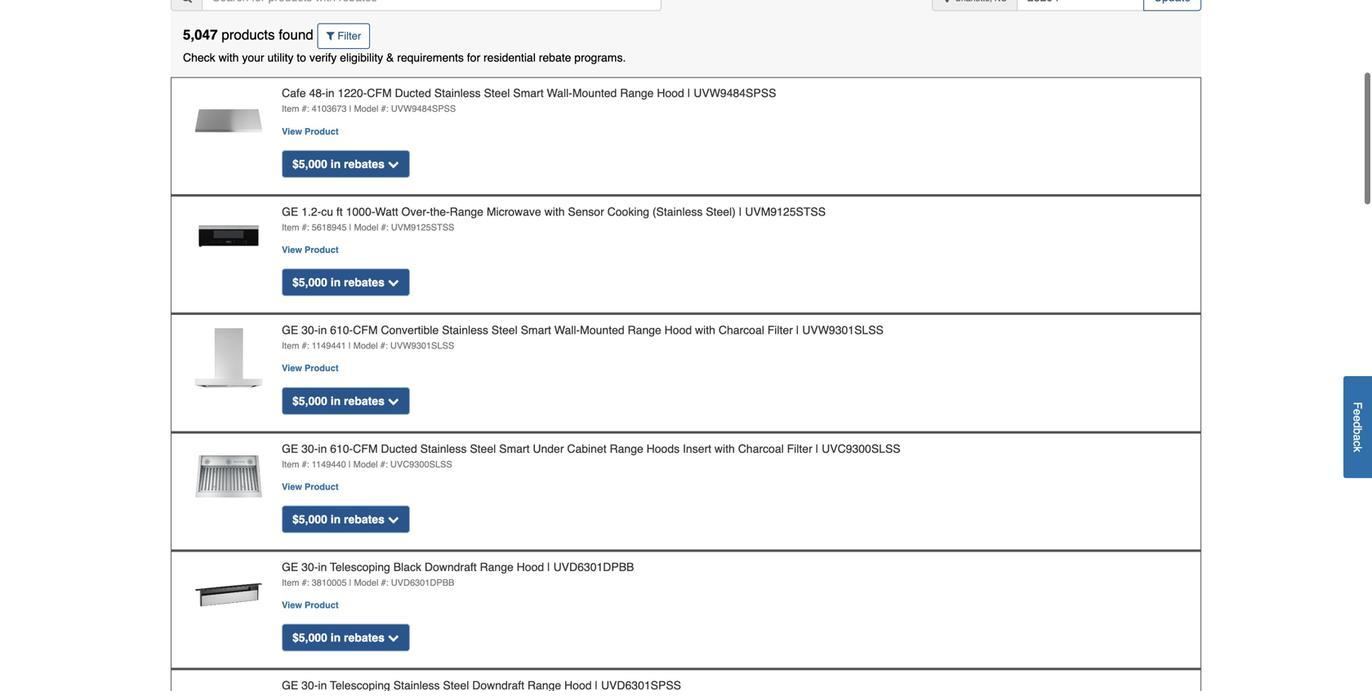 Task type: vqa. For each thing, say whether or not it's contained in the screenshot.
the rightmost When
no



Task type: locate. For each thing, give the bounding box(es) containing it.
cfm for cafe 48-in 1220-cfm ducted stainless steel smart wall-mounted range hood | uvw9484spss
[[367, 87, 392, 100]]

5 item from the top
[[282, 578, 299, 588]]

in
[[326, 87, 335, 100], [331, 158, 341, 171], [318, 324, 327, 337], [331, 395, 341, 408], [318, 442, 327, 456], [318, 561, 327, 574]]

1 vertical spatial charcoal
[[738, 442, 784, 456]]

2 view product link from the top
[[282, 245, 339, 255]]

model down '1000-'
[[354, 222, 379, 233]]

610- inside ge 30-in 610-cfm ducted stainless steel smart under cabinet range hoods insert with charcoal filter | uvc9300slss item #: 1149440 | model #: uvc9300slss
[[330, 442, 353, 456]]

mounted
[[572, 87, 617, 100], [580, 324, 625, 337]]

1 vertical spatial mounted
[[580, 324, 625, 337]]

product for ge 1.2-cu ft 1000-watt over-the-range microwave with sensor cooking (stainless steel) | uvm9125stss
[[305, 245, 339, 255]]

view product link down 3810005
[[282, 601, 339, 611]]

rebate down 1149441
[[344, 395, 378, 408]]

2 e from the top
[[1351, 416, 1364, 422]]

2 view product from the top
[[282, 245, 339, 255]]

1 horizontal spatial uvw9484spss
[[694, 87, 776, 100]]

uvm9125stss
[[745, 205, 826, 218], [391, 222, 454, 233]]

2 vertical spatial steel
[[470, 442, 496, 456]]

rebate
[[539, 51, 571, 64], [344, 158, 378, 171], [344, 276, 378, 289], [344, 395, 378, 408], [344, 513, 378, 526], [344, 632, 378, 645]]

item left 1149441
[[282, 341, 299, 351]]

2 chevron down image from the top
[[388, 514, 399, 526]]

cfm inside cafe 48-in 1220-cfm ducted stainless steel smart wall-mounted range hood | uvw9484spss item #: 4103673 | model #: uvw9484spss
[[367, 87, 392, 100]]

0 horizontal spatial uvm9125stss
[[391, 222, 454, 233]]

range inside cafe 48-in 1220-cfm ducted stainless steel smart wall-mounted range hood | uvw9484spss item #: 4103673 | model #: uvw9484spss
[[620, 87, 654, 100]]

product
[[305, 126, 339, 137], [305, 245, 339, 255], [305, 364, 339, 374], [305, 482, 339, 492], [305, 601, 339, 611]]

4103673
[[312, 104, 347, 114]]

d
[[1351, 422, 1364, 429]]

view product link down 4103673
[[282, 126, 339, 137]]

chevron down image down "convertible"
[[388, 396, 399, 407]]

1 s from the top
[[378, 158, 385, 171]]

model down the telescoping
[[354, 578, 379, 588]]

product for ge 30-in telescoping black downdraft range hood | uvd6301dpbb
[[305, 601, 339, 611]]

product down the 1149440
[[305, 482, 339, 492]]

2 vertical spatial filter
[[787, 442, 812, 456]]

filter
[[335, 30, 361, 42], [768, 324, 793, 337], [787, 442, 812, 456]]

610- up 1149441
[[330, 324, 353, 337]]

view product down 4103673
[[282, 126, 339, 137]]

1 vertical spatial uvd6301dpbb
[[391, 578, 454, 588]]

ducted inside cafe 48-in 1220-cfm ducted stainless steel smart wall-mounted range hood | uvw9484spss item #: 4103673 | model #: uvw9484spss
[[395, 87, 431, 100]]

range inside ge 30-in 610-cfm convertible stainless steel smart wall-mounted range hood with charcoal filter | uvw9301slss item #: 1149441 | model #: uvw9301slss
[[628, 324, 661, 337]]

1 chevron down image from the top
[[388, 158, 399, 170]]

eligibility
[[340, 51, 383, 64]]

0 vertical spatial $5,000 in rebate s
[[292, 158, 388, 171]]

mounted for with
[[580, 324, 625, 337]]

smart
[[513, 87, 544, 100], [521, 324, 551, 337], [499, 442, 530, 456]]

chevron down image up watt
[[388, 158, 399, 170]]

view product down the 1149440
[[282, 482, 339, 492]]

30- inside ge 30-in 610-cfm convertible stainless steel smart wall-mounted range hood with charcoal filter | uvw9301slss item #: 1149441 | model #: uvw9301slss
[[301, 324, 318, 337]]

to
[[297, 51, 306, 64]]

chevron down image down black
[[388, 633, 399, 644]]

hoods
[[647, 442, 680, 456]]

smart inside ge 30-in 610-cfm ducted stainless steel smart under cabinet range hoods insert with charcoal filter | uvc9300slss item #: 1149440 | model #: uvc9300slss
[[499, 442, 530, 456]]

in for ge 30-in telescoping black downdraft range hood | uvd6301dpbb
[[318, 561, 327, 574]]

in up the 1149440
[[318, 442, 327, 456]]

1 ge from the top
[[282, 205, 298, 218]]

stainless inside cafe 48-in 1220-cfm ducted stainless steel smart wall-mounted range hood | uvw9484spss item #: 4103673 | model #: uvw9484spss
[[434, 87, 481, 100]]

for
[[467, 51, 480, 64]]

1 vertical spatial rebate button
[[282, 506, 410, 534]]

model right 1149441
[[353, 341, 378, 351]]

stainless for ge 30-in 610-cfm convertible stainless steel smart wall-mounted range hood with charcoal filter | uvw9301slss
[[442, 324, 488, 337]]

ge inside ge 1.2-cu ft 1000-watt over-the-range microwave with sensor cooking (stainless steel) | uvm9125stss item #: 5618945 | model #: uvm9125stss
[[282, 205, 298, 218]]

smart inside ge 30-in 610-cfm convertible stainless steel smart wall-mounted range hood with charcoal filter | uvw9301slss item #: 1149441 | model #: uvw9301slss
[[521, 324, 551, 337]]

steel
[[484, 87, 510, 100], [491, 324, 518, 337], [470, 442, 496, 456]]

hood inside cafe 48-in 1220-cfm ducted stainless steel smart wall-mounted range hood | uvw9484spss item #: 4103673 | model #: uvw9484spss
[[657, 87, 684, 100]]

3 30- from the top
[[301, 561, 318, 574]]

|
[[687, 87, 690, 100], [349, 104, 352, 114], [739, 205, 742, 218], [349, 222, 352, 233], [796, 324, 799, 337], [349, 341, 351, 351], [816, 442, 819, 456], [349, 460, 351, 470], [547, 561, 550, 574], [349, 578, 352, 588]]

steel inside ge 30-in 610-cfm convertible stainless steel smart wall-mounted range hood with charcoal filter | uvw9301slss item #: 1149441 | model #: uvw9301slss
[[491, 324, 518, 337]]

f e e d b a c k button
[[1344, 377, 1372, 479]]

item
[[282, 104, 299, 114], [282, 222, 299, 233], [282, 341, 299, 351], [282, 460, 299, 470], [282, 578, 299, 588]]

uvd6301dpbb
[[553, 561, 634, 574], [391, 578, 454, 588]]

ge
[[282, 205, 298, 218], [282, 324, 298, 337], [282, 442, 298, 456], [282, 561, 298, 574]]

1 vertical spatial $5,000 in rebate s
[[292, 395, 388, 408]]

1 vertical spatial ducted
[[381, 442, 417, 456]]

0 vertical spatial uvm9125stss
[[745, 205, 826, 218]]

610-
[[330, 324, 353, 337], [330, 442, 353, 456]]

30- inside ge 30-in 610-cfm ducted stainless steel smart under cabinet range hoods insert with charcoal filter | uvc9300slss item #: 1149440 | model #: uvc9300slss
[[301, 442, 318, 456]]

in up ft
[[331, 158, 341, 171]]

0 vertical spatial 30-
[[301, 324, 318, 337]]

steel)
[[706, 205, 736, 218]]

wall- inside cafe 48-in 1220-cfm ducted stainless steel smart wall-mounted range hood | uvw9484spss item #: 4103673 | model #: uvw9484spss
[[547, 87, 572, 100]]

1 vertical spatial $5,000
[[292, 395, 327, 408]]

products
[[222, 27, 275, 43]]

1 product from the top
[[305, 126, 339, 137]]

2 ge from the top
[[282, 324, 298, 337]]

rebate button
[[282, 269, 410, 297], [282, 506, 410, 534], [282, 625, 410, 652]]

item inside cafe 48-in 1220-cfm ducted stainless steel smart wall-mounted range hood | uvw9484spss item #: 4103673 | model #: uvw9484spss
[[282, 104, 299, 114]]

model down 1220-
[[354, 104, 379, 114]]

charcoal
[[719, 324, 764, 337], [738, 442, 784, 456]]

ge inside ge 30-in 610-cfm convertible stainless steel smart wall-mounted range hood with charcoal filter | uvw9301slss item #: 1149441 | model #: uvw9301slss
[[282, 324, 298, 337]]

product down 5618945
[[305, 245, 339, 255]]

view product link down 5618945
[[282, 245, 339, 255]]

filter inside button
[[335, 30, 361, 42]]

#: down cafe
[[302, 104, 309, 114]]

4 view from the top
[[282, 482, 302, 492]]

item down cafe
[[282, 104, 299, 114]]

1 vertical spatial 30-
[[301, 442, 318, 456]]

convertible
[[381, 324, 439, 337]]

0 vertical spatial charcoal
[[719, 324, 764, 337]]

mounted inside cafe 48-in 1220-cfm ducted stainless steel smart wall-mounted range hood | uvw9484spss item #: 4103673 | model #: uvw9484spss
[[572, 87, 617, 100]]

1 vertical spatial 610-
[[330, 442, 353, 456]]

1 vertical spatial hood
[[665, 324, 692, 337]]

2 vertical spatial rebate button
[[282, 625, 410, 652]]

rebate button down 5618945
[[282, 269, 410, 297]]

chevron down image up "convertible"
[[388, 277, 399, 288]]

stainless inside ge 30-in 610-cfm convertible stainless steel smart wall-mounted range hood with charcoal filter | uvw9301slss item #: 1149441 | model #: uvw9301slss
[[442, 324, 488, 337]]

chevron down image for 1000-
[[388, 277, 399, 288]]

2 item from the top
[[282, 222, 299, 233]]

product down 3810005
[[305, 601, 339, 611]]

0 horizontal spatial uvw9301slss
[[390, 341, 454, 351]]

hood inside ge 30-in 610-cfm convertible stainless steel smart wall-mounted range hood with charcoal filter | uvw9301slss item #: 1149441 | model #: uvw9301slss
[[665, 324, 692, 337]]

s for convertible
[[378, 395, 385, 408]]

in inside ge 30-in 610-cfm ducted stainless steel smart under cabinet range hoods insert with charcoal filter | uvc9300slss item #: 1149440 | model #: uvc9300slss
[[318, 442, 327, 456]]

in up 3810005
[[318, 561, 327, 574]]

steel inside cafe 48-in 1220-cfm ducted stainless steel smart wall-mounted range hood | uvw9484spss item #: 4103673 | model #: uvw9484spss
[[484, 87, 510, 100]]

stainless
[[434, 87, 481, 100], [442, 324, 488, 337], [420, 442, 467, 456]]

0 horizontal spatial uvw9484spss
[[391, 104, 456, 114]]

smart for with
[[521, 324, 551, 337]]

1149440
[[312, 460, 346, 470]]

4 item from the top
[[282, 460, 299, 470]]

30- up the 1149440
[[301, 442, 318, 456]]

item left 3810005
[[282, 578, 299, 588]]

view product for ge 30-in 610-cfm ducted stainless steel smart under cabinet range hoods insert with charcoal filter | uvc9300slss
[[282, 482, 339, 492]]

2 vertical spatial 30-
[[301, 561, 318, 574]]

chevron down image
[[388, 158, 399, 170], [388, 396, 399, 407]]

1 $5,000 from the top
[[292, 158, 327, 171]]

2 s from the top
[[378, 395, 385, 408]]

1 view from the top
[[282, 126, 302, 137]]

steel for insert
[[470, 442, 496, 456]]

0 vertical spatial s
[[378, 158, 385, 171]]

range inside ge 30-in 610-cfm ducted stainless steel smart under cabinet range hoods insert with charcoal filter | uvc9300slss item #: 1149440 | model #: uvc9300slss
[[610, 442, 643, 456]]

wall- inside ge 30-in 610-cfm convertible stainless steel smart wall-mounted range hood with charcoal filter | uvw9301slss item #: 1149441 | model #: uvw9301slss
[[554, 324, 580, 337]]

0 vertical spatial wall-
[[547, 87, 572, 100]]

1 horizontal spatial uvd6301dpbb
[[553, 561, 634, 574]]

610- inside ge 30-in 610-cfm convertible stainless steel smart wall-mounted range hood with charcoal filter | uvw9301slss item #: 1149441 | model #: uvw9301slss
[[330, 324, 353, 337]]

$5,000 in rebate s
[[292, 158, 388, 171], [292, 395, 388, 408]]

view product link for ge 30-in telescoping black downdraft range hood | uvd6301dpbb
[[282, 601, 339, 611]]

1 $5,000 in rebate s from the top
[[292, 158, 388, 171]]

$5,000 in rebate s up ft
[[292, 158, 388, 171]]

requirements
[[397, 51, 464, 64]]

2 rebate button from the top
[[282, 506, 410, 534]]

5 view from the top
[[282, 601, 302, 611]]

ge for ge 30-in telescoping black downdraft range hood | uvd6301dpbb
[[282, 561, 298, 574]]

2 vertical spatial stainless
[[420, 442, 467, 456]]

1 item from the top
[[282, 104, 299, 114]]

48-
[[309, 87, 326, 100]]

filter inside ge 30-in 610-cfm ducted stainless steel smart under cabinet range hoods insert with charcoal filter | uvc9300slss item #: 1149440 | model #: uvc9300slss
[[787, 442, 812, 456]]

5 view product from the top
[[282, 601, 339, 611]]

5 view product link from the top
[[282, 601, 339, 611]]

rebate button down 3810005
[[282, 625, 410, 652]]

2 610- from the top
[[330, 442, 353, 456]]

1 rebate button from the top
[[282, 269, 410, 297]]

1 vertical spatial wall-
[[554, 324, 580, 337]]

1 30- from the top
[[301, 324, 318, 337]]

2 30- from the top
[[301, 442, 318, 456]]

in for ge 30-in 610-cfm convertible stainless steel smart wall-mounted range hood with charcoal filter | uvw9301slss
[[318, 324, 327, 337]]

s down "convertible"
[[378, 395, 385, 408]]

over-
[[401, 205, 430, 218]]

1 vertical spatial stainless
[[442, 324, 488, 337]]

1 vertical spatial steel
[[491, 324, 518, 337]]

1 horizontal spatial uvw9301slss
[[802, 324, 884, 337]]

view product for cafe 48-in 1220-cfm ducted stainless steel smart wall-mounted range hood | uvw9484spss
[[282, 126, 339, 137]]

uvw9301slss
[[802, 324, 884, 337], [390, 341, 454, 351]]

0 vertical spatial smart
[[513, 87, 544, 100]]

rebate left 'programs.'
[[539, 51, 571, 64]]

3 ge from the top
[[282, 442, 298, 456]]

0 vertical spatial ducted
[[395, 87, 431, 100]]

steel for |
[[484, 87, 510, 100]]

0 horizontal spatial uvc9300slss
[[390, 460, 452, 470]]

ge inside ge 30-in telescoping black downdraft range hood | uvd6301dpbb item #: 3810005 | model #: uvd6301dpbb
[[282, 561, 298, 574]]

30- for ge 30-in telescoping black downdraft range hood | uvd6301dpbb
[[301, 561, 318, 574]]

uvm9125stss right steel)
[[745, 205, 826, 218]]

3 item from the top
[[282, 341, 299, 351]]

e
[[1351, 410, 1364, 416], [1351, 416, 1364, 422]]

in inside ge 30-in 610-cfm convertible stainless steel smart wall-mounted range hood with charcoal filter | uvw9301slss item #: 1149441 | model #: uvw9301slss
[[318, 324, 327, 337]]

$5,000 in rebate s for 610-
[[292, 395, 388, 408]]

range for with
[[628, 324, 661, 337]]

0 vertical spatial 610-
[[330, 324, 353, 337]]

1 view product from the top
[[282, 126, 339, 137]]

2 vertical spatial cfm
[[353, 442, 378, 456]]

1 vertical spatial filter
[[768, 324, 793, 337]]

1 vertical spatial chevron down image
[[388, 396, 399, 407]]

1 vertical spatial cfm
[[353, 324, 378, 337]]

cooking
[[607, 205, 649, 218]]

view for ge 30-in telescoping black downdraft range hood | uvd6301dpbb
[[282, 601, 302, 611]]

30- up 3810005
[[301, 561, 318, 574]]

4 view product from the top
[[282, 482, 339, 492]]

uvw9484spss
[[694, 87, 776, 100], [391, 104, 456, 114]]

view product link for ge 1.2-cu ft 1000-watt over-the-range microwave with sensor cooking (stainless steel) | uvm9125stss
[[282, 245, 339, 255]]

b
[[1351, 429, 1364, 435]]

hood inside ge 30-in telescoping black downdraft range hood | uvd6301dpbb item #: 3810005 | model #: uvd6301dpbb
[[517, 561, 544, 574]]

3 chevron down image from the top
[[388, 633, 399, 644]]

ducted
[[395, 87, 431, 100], [381, 442, 417, 456]]

in inside ge 30-in telescoping black downdraft range hood | uvd6301dpbb item #: 3810005 | model #: uvd6301dpbb
[[318, 561, 327, 574]]

2 $5,000 in rebate s from the top
[[292, 395, 388, 408]]

3 product from the top
[[305, 364, 339, 374]]

#: down &
[[381, 104, 388, 114]]

view product down 3810005
[[282, 601, 339, 611]]

uvc9300slss
[[822, 442, 901, 456], [390, 460, 452, 470]]

30-
[[301, 324, 318, 337], [301, 442, 318, 456], [301, 561, 318, 574]]

telescoping
[[330, 561, 390, 574]]

in up 1149441
[[318, 324, 327, 337]]

1 vertical spatial s
[[378, 395, 385, 408]]

f
[[1351, 403, 1364, 410]]

mounted inside ge 30-in 610-cfm convertible stainless steel smart wall-mounted range hood with charcoal filter | uvw9301slss item #: 1149441 | model #: uvw9301slss
[[580, 324, 625, 337]]

#: down '1.2-'
[[302, 222, 309, 233]]

item inside ge 1.2-cu ft 1000-watt over-the-range microwave with sensor cooking (stainless steel) | uvm9125stss item #: 5618945 | model #: uvm9125stss
[[282, 222, 299, 233]]

verify
[[309, 51, 337, 64]]

2 $5,000 from the top
[[292, 395, 327, 408]]

30- inside ge 30-in telescoping black downdraft range hood | uvd6301dpbb item #: 3810005 | model #: uvd6301dpbb
[[301, 561, 318, 574]]

3 rebate button from the top
[[282, 625, 410, 652]]

ge 30-in 610-cfm ducted stainless steel smart under cabinet range hoods insert with charcoal filter | uvc9300slss item #: 1149440 | model #: uvc9300slss
[[282, 442, 901, 470]]

cfm for ge 30-in 610-cfm ducted stainless steel smart under cabinet range hoods insert with charcoal filter | uvc9300slss
[[353, 442, 378, 456]]

0 vertical spatial stainless
[[434, 87, 481, 100]]

2 view from the top
[[282, 245, 302, 255]]

in inside cafe 48-in 1220-cfm ducted stainless steel smart wall-mounted range hood | uvw9484spss item #: 4103673 | model #: uvw9484spss
[[326, 87, 335, 100]]

with
[[219, 51, 239, 64], [544, 205, 565, 218], [695, 324, 715, 337], [715, 442, 735, 456]]

5 product from the top
[[305, 601, 339, 611]]

sensor
[[568, 205, 604, 218]]

3 view from the top
[[282, 364, 302, 374]]

e up 'b'
[[1351, 416, 1364, 422]]

0 vertical spatial chevron down image
[[388, 158, 399, 170]]

s
[[378, 158, 385, 171], [378, 395, 385, 408]]

1 610- from the top
[[330, 324, 353, 337]]

1 horizontal spatial uvm9125stss
[[745, 205, 826, 218]]

#: down watt
[[381, 222, 388, 233]]

chevron down image
[[388, 277, 399, 288], [388, 514, 399, 526], [388, 633, 399, 644]]

filter button
[[317, 23, 370, 49]]

view
[[282, 126, 302, 137], [282, 245, 302, 255], [282, 364, 302, 374], [282, 482, 302, 492], [282, 601, 302, 611]]

rebate button up the telescoping
[[282, 506, 410, 534]]

2 chevron down image from the top
[[388, 396, 399, 407]]

0 vertical spatial hood
[[657, 87, 684, 100]]

view product down 1149441
[[282, 364, 339, 374]]

0 vertical spatial mounted
[[572, 87, 617, 100]]

0 vertical spatial uvw9301slss
[[802, 324, 884, 337]]

2 vertical spatial hood
[[517, 561, 544, 574]]

in up 4103673
[[326, 87, 335, 100]]

1 vertical spatial smart
[[521, 324, 551, 337]]

1 e from the top
[[1351, 410, 1364, 416]]

4 ge from the top
[[282, 561, 298, 574]]

chevron down image for black
[[388, 633, 399, 644]]

steel inside ge 30-in 610-cfm ducted stainless steel smart under cabinet range hoods insert with charcoal filter | uvc9300slss item #: 1149440 | model #: uvc9300slss
[[470, 442, 496, 456]]

610- up the 1149440
[[330, 442, 353, 456]]

view for ge 30-in 610-cfm ducted stainless steel smart under cabinet range hoods insert with charcoal filter | uvc9300slss
[[282, 482, 302, 492]]

0 vertical spatial cfm
[[367, 87, 392, 100]]

1 vertical spatial uvc9300slss
[[390, 460, 452, 470]]

1 horizontal spatial uvc9300slss
[[822, 442, 901, 456]]

0 vertical spatial rebate button
[[282, 269, 410, 297]]

hood
[[657, 87, 684, 100], [665, 324, 692, 337], [517, 561, 544, 574]]

e up d
[[1351, 410, 1364, 416]]

wall- for |
[[547, 87, 572, 100]]

#:
[[302, 104, 309, 114], [381, 104, 388, 114], [302, 222, 309, 233], [381, 222, 388, 233], [302, 341, 309, 351], [380, 341, 388, 351], [302, 460, 309, 470], [380, 460, 388, 470], [302, 578, 309, 588], [381, 578, 388, 588]]

product down 1149441
[[305, 364, 339, 374]]

chevron down image up black
[[388, 514, 399, 526]]

product for ge 30-in 610-cfm ducted stainless steel smart under cabinet range hoods insert with charcoal filter | uvc9300slss
[[305, 482, 339, 492]]

0 horizontal spatial uvd6301dpbb
[[391, 578, 454, 588]]

downdraft
[[425, 561, 477, 574]]

#: left 1149441
[[302, 341, 309, 351]]

(stainless
[[652, 205, 703, 218]]

cfm
[[367, 87, 392, 100], [353, 324, 378, 337], [353, 442, 378, 456]]

4 view product link from the top
[[282, 482, 339, 493]]

$5,000 for 30-
[[292, 395, 327, 408]]

rebate button for ft
[[282, 269, 410, 297]]

model inside ge 30-in 610-cfm convertible stainless steel smart wall-mounted range hood with charcoal filter | uvw9301slss item #: 1149441 | model #: uvw9301slss
[[353, 341, 378, 351]]

$5,000 down 1149441
[[292, 395, 327, 408]]

2 vertical spatial smart
[[499, 442, 530, 456]]

view product
[[282, 126, 339, 137], [282, 245, 339, 255], [282, 364, 339, 374], [282, 482, 339, 492], [282, 601, 339, 611]]

stainless inside ge 30-in 610-cfm ducted stainless steel smart under cabinet range hoods insert with charcoal filter | uvc9300slss item #: 1149440 | model #: uvc9300slss
[[420, 442, 467, 456]]

check with your utility to verify eligibility & requirements for residential rebate programs.
[[183, 51, 626, 64]]

rebate up the telescoping
[[344, 513, 378, 526]]

c
[[1351, 441, 1364, 447]]

1 vertical spatial uvm9125stss
[[391, 222, 454, 233]]

wall-
[[547, 87, 572, 100], [554, 324, 580, 337]]

in for cafe 48-in 1220-cfm ducted stainless steel smart wall-mounted range hood | uvw9484spss
[[326, 87, 335, 100]]

ft
[[336, 205, 343, 218]]

0 vertical spatial uvw9484spss
[[694, 87, 776, 100]]

0 vertical spatial filter
[[335, 30, 361, 42]]

3 view product link from the top
[[282, 364, 339, 374]]

model inside ge 1.2-cu ft 1000-watt over-the-range microwave with sensor cooking (stainless steel) | uvm9125stss item #: 5618945 | model #: uvm9125stss
[[354, 222, 379, 233]]

programs.
[[574, 51, 626, 64]]

610- for ducted
[[330, 442, 353, 456]]

model right the 1149440
[[353, 460, 378, 470]]

0 vertical spatial uvc9300slss
[[822, 442, 901, 456]]

s up watt
[[378, 158, 385, 171]]

microwave
[[487, 205, 541, 218]]

2 product from the top
[[305, 245, 339, 255]]

view product down 5618945
[[282, 245, 339, 255]]

with inside ge 1.2-cu ft 1000-watt over-the-range microwave with sensor cooking (stainless steel) | uvm9125stss item #: 5618945 | model #: uvm9125stss
[[544, 205, 565, 218]]

view product link down 1149441
[[282, 364, 339, 374]]

item left 5618945
[[282, 222, 299, 233]]

1 vertical spatial uvw9484spss
[[391, 104, 456, 114]]

ge inside ge 30-in 610-cfm ducted stainless steel smart under cabinet range hoods insert with charcoal filter | uvc9300slss item #: 1149440 | model #: uvc9300slss
[[282, 442, 298, 456]]

0 vertical spatial $5,000
[[292, 158, 327, 171]]

30- up 1149441
[[301, 324, 318, 337]]

product down 4103673
[[305, 126, 339, 137]]

$5,000 up '1.2-'
[[292, 158, 327, 171]]

cfm inside ge 30-in 610-cfm ducted stainless steel smart under cabinet range hoods insert with charcoal filter | uvc9300slss item #: 1149440 | model #: uvc9300slss
[[353, 442, 378, 456]]

rebate down 5618945
[[344, 276, 378, 289]]

1 vertical spatial chevron down image
[[388, 514, 399, 526]]

ge for ge 30-in 610-cfm ducted stainless steel smart under cabinet range hoods insert with charcoal filter | uvc9300slss
[[282, 442, 298, 456]]

cfm inside ge 30-in 610-cfm convertible stainless steel smart wall-mounted range hood with charcoal filter | uvw9301slss item #: 1149441 | model #: uvw9301slss
[[353, 324, 378, 337]]

uvm9125stss down over-
[[391, 222, 454, 233]]

0 vertical spatial chevron down image
[[388, 277, 399, 288]]

the-
[[430, 205, 450, 218]]

view product link
[[282, 126, 339, 137], [282, 245, 339, 255], [282, 364, 339, 374], [282, 482, 339, 493], [282, 601, 339, 611]]

0 vertical spatial steel
[[484, 87, 510, 100]]

range for insert
[[610, 442, 643, 456]]

2 vertical spatial chevron down image
[[388, 633, 399, 644]]

view product for ge 1.2-cu ft 1000-watt over-the-range microwave with sensor cooking (stainless steel) | uvm9125stss
[[282, 245, 339, 255]]

5618945
[[312, 222, 347, 233]]

range inside ge 30-in telescoping black downdraft range hood | uvd6301dpbb item #: 3810005 | model #: uvd6301dpbb
[[480, 561, 514, 574]]

ducted inside ge 30-in 610-cfm ducted stainless steel smart under cabinet range hoods insert with charcoal filter | uvc9300slss item #: 1149440 | model #: uvc9300slss
[[381, 442, 417, 456]]

ge 30-in 610-cfm convertible stainless steel smart wall-mounted range hood with charcoal filter | uvw9301slss item #: 1149441 | model #: uvw9301slss
[[282, 324, 884, 351]]

model
[[354, 104, 379, 114], [354, 222, 379, 233], [353, 341, 378, 351], [353, 460, 378, 470], [354, 578, 379, 588]]

1 chevron down image from the top
[[388, 277, 399, 288]]

your
[[242, 51, 264, 64]]

cu
[[321, 205, 333, 218]]

view for ge 30-in 610-cfm convertible stainless steel smart wall-mounted range hood with charcoal filter | uvw9301slss
[[282, 364, 302, 374]]

$5,000 in rebate s down 1149441
[[292, 395, 388, 408]]

smart inside cafe 48-in 1220-cfm ducted stainless steel smart wall-mounted range hood | uvw9484spss item #: 4103673 | model #: uvw9484spss
[[513, 87, 544, 100]]

3 view product from the top
[[282, 364, 339, 374]]

view product link down the 1149440
[[282, 482, 339, 493]]

range
[[620, 87, 654, 100], [450, 205, 483, 218], [628, 324, 661, 337], [610, 442, 643, 456], [480, 561, 514, 574]]

4 product from the top
[[305, 482, 339, 492]]

1 view product link from the top
[[282, 126, 339, 137]]

residential
[[484, 51, 536, 64]]

item left the 1149440
[[282, 460, 299, 470]]

$5,000
[[292, 158, 327, 171], [292, 395, 327, 408]]



Task type: describe. For each thing, give the bounding box(es) containing it.
ge 1.2-cu ft 1000-watt over-the-range microwave with sensor cooking (stainless steel) | uvm9125stss item #: 5618945 | model #: uvm9125stss
[[282, 205, 826, 233]]

hood for with
[[665, 324, 692, 337]]

black
[[393, 561, 421, 574]]

cafe
[[282, 87, 306, 100]]

under
[[533, 442, 564, 456]]

map marker image
[[943, 0, 952, 4]]

model inside cafe 48-in 1220-cfm ducted stainless steel smart wall-mounted range hood | uvw9484spss item #: 4103673 | model #: uvw9484spss
[[354, 104, 379, 114]]

s for ducted
[[378, 158, 385, 171]]

charcoal inside ge 30-in 610-cfm convertible stainless steel smart wall-mounted range hood with charcoal filter | uvw9301slss item #: 1149441 | model #: uvw9301slss
[[719, 324, 764, 337]]

view product for ge 30-in telescoping black downdraft range hood | uvd6301dpbb
[[282, 601, 339, 611]]

3810005
[[312, 578, 347, 588]]

in for ge 30-in 610-cfm ducted stainless steel smart under cabinet range hoods insert with charcoal filter | uvc9300slss
[[318, 442, 327, 456]]

model inside ge 30-in 610-cfm ducted stainless steel smart under cabinet range hoods insert with charcoal filter | uvc9300slss item #: 1149440 | model #: uvc9300slss
[[353, 460, 378, 470]]

#: right the 1149440
[[380, 460, 388, 470]]

found
[[279, 27, 313, 43]]

charcoal inside ge 30-in 610-cfm ducted stainless steel smart under cabinet range hoods insert with charcoal filter | uvc9300slss item #: 1149440 | model #: uvc9300slss
[[738, 442, 784, 456]]

1000-
[[346, 205, 375, 218]]

Search for products with rebates field
[[202, 0, 662, 11]]

rebate up '1000-'
[[344, 158, 378, 171]]

30- for ge 30-in 610-cfm convertible stainless steel smart wall-mounted range hood with charcoal filter | uvw9301slss
[[301, 324, 318, 337]]

product for cafe 48-in 1220-cfm ducted stainless steel smart wall-mounted range hood | uvw9484spss
[[305, 126, 339, 137]]

cafe 48-in 1220-cfm ducted stainless steel smart wall-mounted range hood | uvw9484spss item #: 4103673 | model #: uvw9484spss
[[282, 87, 776, 114]]

insert
[[683, 442, 711, 456]]

ge 30-in telescoping black downdraft range hood | uvd6301dpbb item #: 3810005 | model #: uvd6301dpbb
[[282, 561, 634, 588]]

wall- for with
[[554, 324, 580, 337]]

#: down the telescoping
[[381, 578, 388, 588]]

view product link for ge 30-in 610-cfm convertible stainless steel smart wall-mounted range hood with charcoal filter | uvw9301slss
[[282, 364, 339, 374]]

ge for ge 30-in 610-cfm convertible stainless steel smart wall-mounted range hood with charcoal filter | uvw9301slss
[[282, 324, 298, 337]]

filter inside ge 30-in 610-cfm convertible stainless steel smart wall-mounted range hood with charcoal filter | uvw9301slss item #: 1149441 | model #: uvw9301slss
[[768, 324, 793, 337]]

mounted for |
[[572, 87, 617, 100]]

steel for with
[[491, 324, 518, 337]]

with inside ge 30-in 610-cfm convertible stainless steel smart wall-mounted range hood with charcoal filter | uvw9301slss item #: 1149441 | model #: uvw9301slss
[[695, 324, 715, 337]]

search image
[[181, 0, 192, 3]]

stainless for ge 30-in 610-cfm ducted stainless steel smart under cabinet range hoods insert with charcoal filter | uvc9300slss
[[420, 442, 467, 456]]

range for |
[[620, 87, 654, 100]]

1 vertical spatial uvw9301slss
[[390, 341, 454, 351]]

610- for convertible
[[330, 324, 353, 337]]

item inside ge 30-in 610-cfm convertible stainless steel smart wall-mounted range hood with charcoal filter | uvw9301slss item #: 1149441 | model #: uvw9301slss
[[282, 341, 299, 351]]

rebate down 3810005
[[344, 632, 378, 645]]

view product link for cafe 48-in 1220-cfm ducted stainless steel smart wall-mounted range hood | uvw9484spss
[[282, 126, 339, 137]]

view for cafe 48-in 1220-cfm ducted stainless steel smart wall-mounted range hood | uvw9484spss
[[282, 126, 302, 137]]

#: left the 1149440
[[302, 460, 309, 470]]

view product link for ge 30-in 610-cfm ducted stainless steel smart under cabinet range hoods insert with charcoal filter | uvc9300slss
[[282, 482, 339, 493]]

check
[[183, 51, 215, 64]]

Charlotte, NC text field
[[1017, 0, 1144, 11]]

cfm for ge 30-in 610-cfm convertible stainless steel smart wall-mounted range hood with charcoal filter | uvw9301slss
[[353, 324, 378, 337]]

5,047 products found
[[183, 27, 313, 43]]

ducted for 610-
[[381, 442, 417, 456]]

$5,000 in rebate s for 1220-
[[292, 158, 388, 171]]

1.2-
[[301, 205, 321, 218]]

1220-
[[338, 87, 367, 100]]

ducted for 1220-
[[395, 87, 431, 100]]

chevron down image for cfm
[[388, 514, 399, 526]]

model inside ge 30-in telescoping black downdraft range hood | uvd6301dpbb item #: 3810005 | model #: uvd6301dpbb
[[354, 578, 379, 588]]

rebate button for telescoping
[[282, 625, 410, 652]]

chevron down image for convertible
[[388, 396, 399, 407]]

#: left 3810005
[[302, 578, 309, 588]]

k
[[1351, 447, 1364, 453]]

f e e d b a c k
[[1351, 403, 1364, 453]]

5,047
[[183, 27, 218, 43]]

watt
[[375, 205, 398, 218]]

rebate button for 610-
[[282, 506, 410, 534]]

item inside ge 30-in telescoping black downdraft range hood | uvd6301dpbb item #: 3810005 | model #: uvd6301dpbb
[[282, 578, 299, 588]]

product for ge 30-in 610-cfm convertible stainless steel smart wall-mounted range hood with charcoal filter | uvw9301slss
[[305, 364, 339, 374]]

with inside ge 30-in 610-cfm ducted stainless steel smart under cabinet range hoods insert with charcoal filter | uvc9300slss item #: 1149440 | model #: uvc9300slss
[[715, 442, 735, 456]]

smart for |
[[513, 87, 544, 100]]

view product for ge 30-in 610-cfm convertible stainless steel smart wall-mounted range hood with charcoal filter | uvw9301slss
[[282, 364, 339, 374]]

item inside ge 30-in 610-cfm ducted stainless steel smart under cabinet range hoods insert with charcoal filter | uvc9300slss item #: 1149440 | model #: uvc9300slss
[[282, 460, 299, 470]]

ge for ge 1.2-cu ft 1000-watt over-the-range microwave with sensor cooking (stainless steel) | uvm9125stss
[[282, 205, 298, 218]]

view for ge 1.2-cu ft 1000-watt over-the-range microwave with sensor cooking (stainless steel) | uvm9125stss
[[282, 245, 302, 255]]

chevron down image for ducted
[[388, 158, 399, 170]]

#: down "convertible"
[[380, 341, 388, 351]]

hood for |
[[657, 87, 684, 100]]

utility
[[267, 51, 294, 64]]

a
[[1351, 435, 1364, 441]]

0 vertical spatial uvd6301dpbb
[[553, 561, 634, 574]]

range inside ge 1.2-cu ft 1000-watt over-the-range microwave with sensor cooking (stainless steel) | uvm9125stss item #: 5618945 | model #: uvm9125stss
[[450, 205, 483, 218]]

in down 1149441
[[331, 395, 341, 408]]

$5,000 for 48-
[[292, 158, 327, 171]]

stainless for cafe 48-in 1220-cfm ducted stainless steel smart wall-mounted range hood | uvw9484spss
[[434, 87, 481, 100]]

30- for ge 30-in 610-cfm ducted stainless steel smart under cabinet range hoods insert with charcoal filter | uvc9300slss
[[301, 442, 318, 456]]

cabinet
[[567, 442, 607, 456]]

&
[[386, 51, 394, 64]]

1149441
[[312, 341, 346, 351]]

filter image
[[326, 31, 335, 41]]

smart for insert
[[499, 442, 530, 456]]



